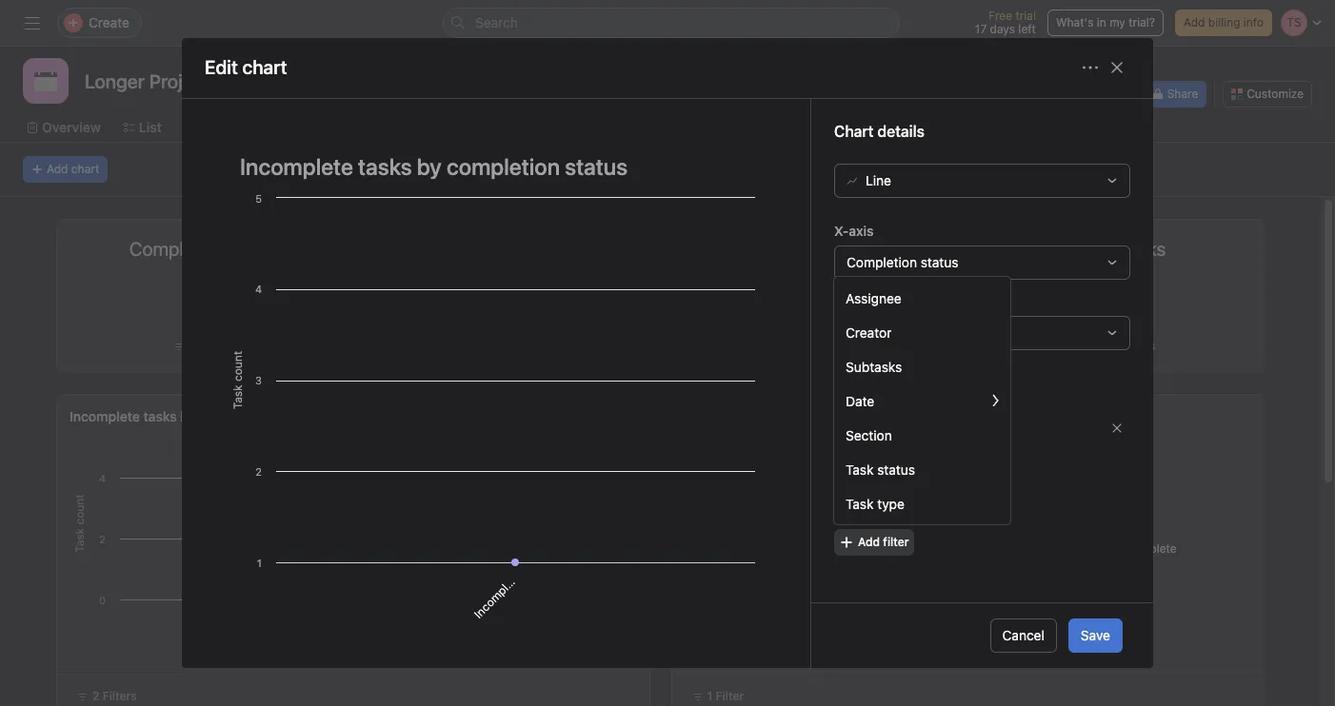 Task type: describe. For each thing, give the bounding box(es) containing it.
left
[[1018, 22, 1036, 36]]

assignee
[[846, 290, 902, 306]]

what's
[[1056, 15, 1094, 30]]

subtasks
[[846, 359, 902, 375]]

completion
[[847, 254, 917, 270]]

tasks
[[329, 627, 360, 659]]

messages
[[783, 119, 846, 135]]

files link
[[869, 117, 914, 138]]

what's in my trial?
[[1056, 15, 1155, 30]]

axis for y-
[[848, 293, 873, 309]]

a button to remove the filter image
[[1111, 423, 1123, 434]]

info
[[1243, 15, 1264, 30]]

tasks for total
[[718, 409, 752, 425]]

files
[[885, 119, 914, 135]]

add filter button
[[834, 529, 914, 556]]

trial
[[1015, 9, 1036, 23]]

y-axis
[[834, 293, 873, 309]]

cancel button
[[990, 619, 1057, 653]]

1 filter button for total tasks by completion status
[[683, 684, 752, 707]]

by
[[755, 409, 771, 425]]

ts
[[1060, 87, 1074, 101]]

date
[[846, 393, 874, 409]]

1 horizontal spatial filter
[[812, 339, 840, 353]]

task status link
[[834, 452, 1010, 487]]

my
[[1109, 15, 1125, 30]]

in inside button
[[1097, 15, 1106, 30]]

line
[[866, 172, 891, 188]]

add billing info button
[[1175, 10, 1272, 36]]

not
[[352, 613, 375, 635]]

17
[[975, 22, 987, 36]]

2 1 button from the left
[[1112, 273, 1131, 327]]

total tasks
[[1077, 238, 1166, 260]]

1 vertical spatial status
[[927, 421, 961, 435]]

save button
[[1068, 619, 1123, 653]]

chart
[[71, 162, 99, 176]]

status for completion status
[[921, 254, 958, 270]]

0 vertical spatial 1 filter
[[803, 339, 840, 353]]

search button
[[443, 8, 900, 38]]

save
[[1081, 628, 1110, 644]]

trial?
[[1129, 15, 1155, 30]]

x-axis
[[834, 223, 874, 239]]

section
[[846, 427, 892, 443]]

2 filters
[[92, 689, 137, 704]]

billing
[[1208, 15, 1240, 30]]

task completion status
[[834, 421, 961, 435]]

section link
[[834, 418, 1010, 452]]

completion status button
[[834, 245, 1130, 280]]

x-
[[834, 223, 849, 239]]

line button
[[834, 164, 1130, 198]]

no filters button
[[1083, 337, 1160, 356]]

1 vertical spatial 1 filter
[[707, 689, 744, 704]]

search
[[475, 14, 518, 30]]

chart details
[[834, 123, 925, 140]]

type
[[877, 496, 905, 512]]

2 filters button
[[69, 684, 145, 707]]

filters for incomplete tasks by section
[[103, 689, 137, 704]]

share
[[1167, 87, 1198, 101]]



Task type: locate. For each thing, give the bounding box(es) containing it.
add left chart
[[47, 162, 68, 176]]

total tasks by completion status
[[684, 409, 887, 425]]

axis up completion
[[849, 223, 874, 239]]

0 vertical spatial add
[[1184, 15, 1205, 30]]

in
[[1097, 15, 1106, 30], [367, 604, 384, 620]]

None text field
[[80, 64, 215, 98]]

task
[[834, 421, 859, 435], [846, 461, 874, 478], [846, 496, 874, 512]]

2 horizontal spatial add
[[1184, 15, 1205, 30]]

1 tasks from the left
[[143, 409, 177, 425]]

1 vertical spatial filters
[[834, 382, 878, 399]]

status
[[921, 254, 958, 270], [927, 421, 961, 435], [877, 461, 915, 478]]

close image
[[1109, 60, 1125, 76]]

completed tasks
[[129, 238, 270, 260]]

status inside completion status dropdown button
[[921, 254, 958, 270]]

filters inside button
[[103, 689, 137, 704]]

tasks for incomplete
[[143, 409, 177, 425]]

tasks
[[143, 409, 177, 425], [718, 409, 752, 425]]

by section
[[180, 409, 245, 425]]

completed
[[854, 487, 922, 504]]

add inside dropdown button
[[858, 535, 880, 549]]

0 vertical spatial filters
[[1121, 339, 1155, 353]]

status up assignee "link" at the right of the page
[[921, 254, 958, 270]]

free trial 17 days left
[[975, 9, 1036, 36]]

task type
[[846, 496, 905, 512]]

status down date link
[[927, 421, 961, 435]]

2 vertical spatial add
[[858, 535, 880, 549]]

2 horizontal spatial filters
[[1121, 339, 1155, 353]]

1 button
[[497, 273, 516, 327], [1112, 273, 1131, 327]]

0 horizontal spatial 1 filter
[[707, 689, 744, 704]]

list link
[[124, 117, 162, 138]]

1 vertical spatial 1 filter button
[[683, 684, 752, 707]]

0 button
[[800, 273, 828, 327]]

task down the section
[[846, 461, 874, 478]]

filters right "2"
[[103, 689, 137, 704]]

status inside task status link
[[877, 461, 915, 478]]

1 vertical spatial task
[[846, 461, 874, 478]]

0
[[800, 273, 828, 327]]

completion status
[[847, 254, 958, 270]]

Incomplete tasks by completion status text field
[[228, 145, 765, 188]]

ts button
[[1056, 83, 1079, 106]]

0 horizontal spatial tasks
[[143, 409, 177, 425]]

add left filter
[[858, 535, 880, 549]]

date link
[[834, 384, 1010, 418]]

0 horizontal spatial 1 button
[[497, 273, 516, 327]]

2 vertical spatial status
[[877, 461, 915, 478]]

task status
[[846, 461, 915, 478]]

task left the type
[[846, 496, 874, 512]]

1 horizontal spatial add
[[858, 535, 880, 549]]

add
[[1184, 15, 1205, 30], [47, 162, 68, 176], [858, 535, 880, 549]]

completion status
[[774, 409, 887, 425]]

y-
[[834, 293, 848, 309]]

2 vertical spatial task
[[846, 496, 874, 512]]

1 vertical spatial in
[[367, 604, 384, 620]]

0 vertical spatial task
[[834, 421, 859, 435]]

status for task status
[[877, 461, 915, 478]]

0 vertical spatial in
[[1097, 15, 1106, 30]]

total
[[684, 409, 715, 425]]

tasks not in a section
[[329, 567, 421, 659]]

1 horizontal spatial tasks
[[718, 409, 752, 425]]

status up completed
[[877, 461, 915, 478]]

0 vertical spatial 1 filter button
[[783, 337, 845, 356]]

assignee link
[[834, 281, 1010, 315]]

axis
[[849, 223, 874, 239], [848, 293, 873, 309]]

list
[[139, 119, 162, 135]]

messages link
[[768, 117, 846, 138]]

task for task completion status
[[834, 421, 859, 435]]

days
[[990, 22, 1015, 36]]

1 vertical spatial add
[[47, 162, 68, 176]]

task for task type
[[846, 496, 874, 512]]

0 horizontal spatial filter
[[716, 689, 744, 704]]

1 horizontal spatial filters
[[834, 382, 878, 399]]

1 horizontal spatial in
[[1097, 15, 1106, 30]]

1 filter button for overdue tasks
[[783, 337, 845, 356]]

overview link
[[27, 117, 101, 138]]

filter
[[883, 535, 909, 549]]

tasks left by section
[[143, 409, 177, 425]]

task down date
[[834, 421, 859, 435]]

2 vertical spatial filters
[[103, 689, 137, 704]]

filters down 'subtasks' at the bottom right
[[834, 382, 878, 399]]

filters inside "button"
[[1121, 339, 1155, 353]]

incomplete tasks by section
[[70, 409, 245, 425]]

add for add filter
[[858, 535, 880, 549]]

add billing info
[[1184, 15, 1264, 30]]

1 1 button from the left
[[497, 273, 516, 327]]

subtasks link
[[834, 349, 1010, 384]]

a
[[376, 597, 391, 612]]

add chart
[[47, 162, 99, 176]]

add left billing
[[1184, 15, 1205, 30]]

overview
[[42, 119, 101, 135]]

incomplete
[[70, 409, 140, 425], [854, 451, 922, 467], [1117, 541, 1177, 556], [471, 569, 523, 622]]

0 horizontal spatial 1 filter button
[[683, 684, 752, 707]]

section
[[383, 567, 421, 605]]

1 filter
[[803, 339, 840, 353], [707, 689, 744, 704]]

1 horizontal spatial 1 button
[[1112, 273, 1131, 327]]

in inside "tasks not in a section"
[[367, 604, 384, 620]]

task inside "link"
[[846, 496, 874, 512]]

1 filter button
[[783, 337, 845, 356], [683, 684, 752, 707]]

add to starred image
[[251, 73, 266, 89]]

0 horizontal spatial in
[[367, 604, 384, 620]]

what's in my trial? button
[[1047, 10, 1164, 36]]

task type link
[[834, 487, 1010, 521]]

add filter
[[858, 535, 909, 549]]

filters
[[1121, 339, 1155, 353], [834, 382, 878, 399], [103, 689, 137, 704]]

free
[[988, 9, 1012, 23]]

1 vertical spatial filter
[[716, 689, 744, 704]]

axis for x-
[[849, 223, 874, 239]]

completion
[[863, 421, 924, 435]]

0 horizontal spatial add
[[47, 162, 68, 176]]

overdue tasks
[[754, 238, 874, 260]]

add for add chart
[[47, 162, 68, 176]]

filters for total tasks
[[1121, 339, 1155, 353]]

no filters
[[1103, 339, 1155, 353]]

filters right no at the right of page
[[1121, 339, 1155, 353]]

0 vertical spatial status
[[921, 254, 958, 270]]

1 horizontal spatial 1 filter button
[[783, 337, 845, 356]]

tasks left by
[[718, 409, 752, 425]]

calendar image
[[34, 70, 57, 92]]

edit chart
[[205, 57, 287, 78]]

1 horizontal spatial 1 filter
[[803, 339, 840, 353]]

creator link
[[834, 315, 1010, 349]]

task for task status
[[846, 461, 874, 478]]

share button
[[1143, 81, 1207, 108]]

filter
[[812, 339, 840, 353], [716, 689, 744, 704]]

creator
[[846, 324, 892, 340]]

0 vertical spatial axis
[[849, 223, 874, 239]]

more actions image
[[1083, 60, 1098, 76]]

axis up creator
[[848, 293, 873, 309]]

0 vertical spatial filter
[[812, 339, 840, 353]]

cancel
[[1002, 628, 1044, 644]]

2
[[92, 689, 99, 704]]

add chart button
[[23, 156, 108, 183]]

0 horizontal spatial filters
[[103, 689, 137, 704]]

1 vertical spatial axis
[[848, 293, 873, 309]]

no
[[1103, 339, 1118, 353]]

add for add billing info
[[1184, 15, 1205, 30]]

search list box
[[443, 8, 900, 38]]

1
[[497, 273, 516, 327], [1112, 273, 1131, 327], [803, 339, 809, 353], [707, 689, 713, 704]]

2 tasks from the left
[[718, 409, 752, 425]]



Task type: vqa. For each thing, say whether or not it's contained in the screenshot.
A button to remove the filter icon
yes



